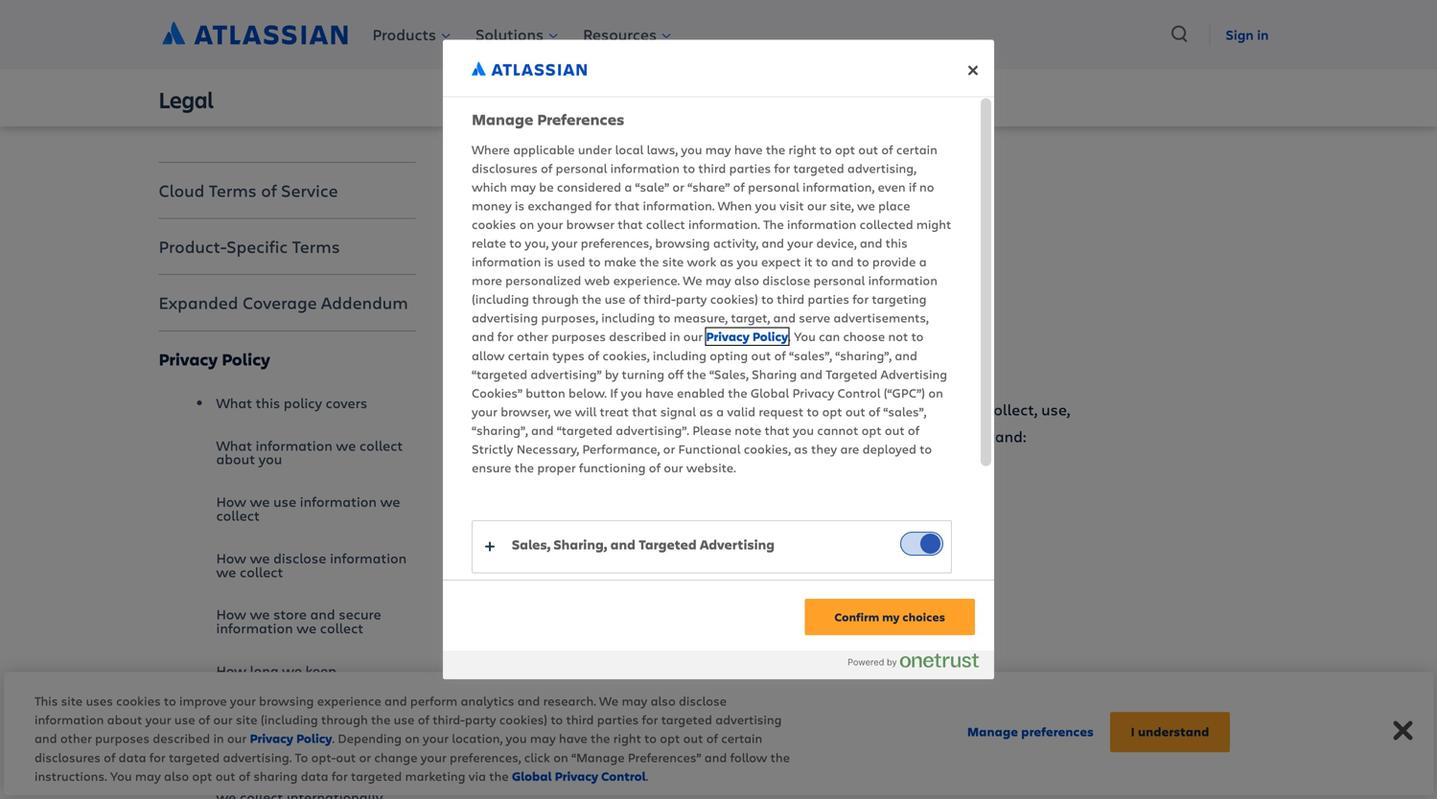 Task type: vqa. For each thing, say whether or not it's contained in the screenshot.
Accomplish more together
no



Task type: locate. For each thing, give the bounding box(es) containing it.
and up research.
[[589, 626, 617, 646]]

2 vertical spatial site
[[236, 712, 258, 728]]

functional
[[678, 441, 741, 457]]

how we store and secure information we collect
[[216, 605, 381, 638], [485, 626, 840, 646]]

0 vertical spatial .
[[788, 328, 791, 345]]

provide
[[873, 253, 916, 270]]

terms right cloud
[[209, 179, 257, 202]]

we inside where applicable under local laws, you may have the right to opt out of certain disclosures of personal information to third parties for targeted advertising, which may be considered a "sale" or "share" of personal information, even if no money is exchanged for that information.  when you visit our site, we place cookies on your browser that collect information. the information collected might relate to you, your preferences, browsing activity, and your device, and this information is used to make the site work as you expect it to and to provide a more personalized web experience. we may also disclose personal information (including through the use of third-party cookies) to third parties for targeting advertising purposes, including to measure, target, and serve advertisements, and for other purposes described in our
[[683, 272, 702, 289]]

cookies down money
[[472, 216, 516, 233]]

1 vertical spatial a
[[919, 253, 927, 270]]

2 vertical spatial have
[[559, 730, 588, 747]]

exchanged
[[528, 197, 592, 214]]

0 horizontal spatial targeted
[[639, 536, 697, 554]]

privacy down "manage
[[555, 769, 598, 785]]

control inside how to access and control your information
[[343, 718, 389, 737]]

1 vertical spatial third-
[[433, 712, 465, 728]]

on inside where applicable under local laws, you may have the right to opt out of certain disclosures of personal information to third parties for targeted advertising, which may be considered a "sale" or "share" of personal information, even if no money is exchanged for that information.  when you visit our site, we place cookies on your browser that collect information. the information collected might relate to you, your preferences, browsing activity, and your device, and this information is used to make the site work as you expect it to and to provide a more personalized web experience. we may also disclose personal information (including through the use of third-party cookies) to third parties for targeting advertising purposes, including to measure, target, and serve advertisements, and for other purposes described in our
[[519, 216, 534, 233]]

have inside where applicable under local laws, you may have the right to opt out of certain disclosures of personal information to third parties for targeted advertising, which may be considered a "sale" or "share" of personal information, even if no money is exchanged for that information.  when you visit our site, we place cookies on your browser that collect information. the information collected might relate to you, your preferences, browsing activity, and your device, and this information is used to make the site work as you expect it to and to provide a more personalized web experience. we may also disclose personal information (including through the use of third-party cookies) to third parties for targeting advertising purposes, including to measure, target, and serve advertisements, and for other purposes described in our
[[734, 141, 763, 158]]

store
[[273, 605, 307, 624], [548, 626, 585, 646]]

browsing
[[655, 235, 710, 251], [259, 693, 314, 710]]

right for and
[[613, 730, 641, 747]]

the inside this site uses cookies to improve your browsing experience and perform analytics and research. we may also disclose information about your use of our site (including through the use of third-party cookies) to third parties for targeted advertising and other purposes described in our
[[371, 712, 391, 728]]

you up they
[[793, 422, 814, 439]]

.
[[788, 328, 791, 345], [332, 730, 335, 747], [646, 768, 648, 785]]

certain up follow
[[721, 730, 763, 747]]

.  you can choose not to allow certain types of cookies, including opting out of "sales", "sharing", and "targeted advertising" by turning off the "sales, sharing and targeted advertising cookies" button below. if you have enabled the global privacy control ("gpc") on your browser, we will treat that signal as a valid request to opt out of "sales", "sharing", and "targeted advertising". please note that you cannot opt out of strictly necessary, performance, or functional cookies, as they are deployed to ensure the proper functioning of our website.
[[472, 328, 948, 476]]

1 vertical spatial this
[[35, 693, 58, 710]]

1 vertical spatial this
[[502, 349, 535, 377]]

information inside your privacy is important to us, and so is being transparent about how we collect, use, and share information about you. this policy is intended to help you understand:
[[522, 426, 608, 447]]

how we store and secure information we collect link down sales, sharing, and targeted advertising in the bottom of the page
[[485, 626, 840, 646]]

covers up what information we collect about you link
[[326, 394, 368, 412]]

covers up if
[[597, 349, 656, 377]]

. down preferences"
[[646, 768, 648, 785]]

0 horizontal spatial how we transfer information we collect internationally
[[216, 774, 405, 800]]

allow
[[472, 347, 505, 364]]

1 horizontal spatial cookies)
[[710, 291, 758, 307]]

manage inside manage preferences alert dialog
[[472, 109, 534, 130]]

solutions
[[476, 24, 544, 45]]

17,
[[609, 252, 625, 273]]

1 horizontal spatial parties
[[729, 160, 771, 177]]

preferences, inside where applicable under local laws, you may have the right to opt out of certain disclosures of personal information to third parties for targeted advertising, which may be considered a "sale" or "share" of personal information, even if no money is exchanged for that information.  when you visit our site, we place cookies on your browser that collect information. the information collected might relate to you, your preferences, browsing activity, and your device, and this information is used to make the site work as you expect it to and to provide a more personalized web experience. we may also disclose personal information (including through the use of third-party cookies) to third parties for targeting advertising purposes, including to measure, target, and serve advertisements, and for other purposes described in our
[[581, 235, 652, 251]]

1 vertical spatial "sales",
[[884, 403, 927, 420]]

or right "sale"
[[673, 179, 685, 195]]

other down purposes,
[[517, 328, 548, 345]]

. for you
[[788, 328, 791, 345]]

activity,
[[713, 235, 759, 251]]

2 horizontal spatial parties
[[808, 291, 850, 307]]

1 horizontal spatial third-
[[644, 291, 676, 307]]

policy
[[601, 169, 721, 230], [753, 328, 788, 345], [222, 348, 270, 370], [296, 731, 332, 747]]

0 vertical spatial targeted
[[826, 366, 878, 383]]

they
[[811, 441, 837, 457]]

we inside .  you can choose not to allow certain types of cookies, including opting out of "sales", "sharing", and "targeted advertising" by turning off the "sales, sharing and targeted advertising cookies" button below. if you have enabled the global privacy control ("gpc") on your browser, we will treat that signal as a valid request to opt out of "sales", "sharing", and "targeted advertising". please note that you cannot opt out of strictly necessary, performance, or functional cookies, as they are deployed to ensure the proper functioning of our website.
[[554, 403, 572, 420]]

you inside what information we collect about you
[[259, 450, 282, 469]]

sharing
[[253, 768, 298, 785]]

you right website.
[[743, 476, 769, 497]]

information.
[[643, 197, 715, 214], [689, 216, 760, 233]]

certain for or
[[721, 730, 763, 747]]

the up valid
[[728, 385, 748, 401]]

this down so
[[692, 426, 720, 447]]

valid
[[727, 403, 756, 420]]

1 horizontal spatial global
[[751, 385, 789, 401]]

have up "manage
[[559, 730, 588, 747]]

no
[[920, 179, 935, 195]]

described down the improve
[[153, 730, 210, 747]]

what up what information we collect about you link
[[216, 394, 252, 412]]

global privacy control link
[[512, 769, 646, 785]]

privacy policy up to
[[250, 731, 332, 747]]

privacy policy inside manage preferences alert dialog
[[706, 328, 788, 345]]

2 horizontal spatial this
[[886, 235, 908, 251]]

1 vertical spatial including
[[653, 347, 707, 364]]

2 horizontal spatial site
[[662, 253, 684, 270]]

0 horizontal spatial this
[[256, 394, 280, 412]]

0 horizontal spatial how we disclose information we collect link
[[216, 537, 416, 594]]

targeted inside this site uses cookies to improve your browsing experience and perform analytics and research. we may also disclose information about your use of our site (including through the use of third-party cookies) to third parties for targeted advertising and other purposes described in our
[[661, 712, 712, 728]]

0 horizontal spatial "sharing",
[[472, 422, 528, 439]]

of
[[882, 141, 893, 158], [541, 160, 553, 177], [733, 179, 745, 195], [261, 179, 277, 202], [629, 291, 640, 307], [588, 347, 600, 364], [774, 347, 786, 364], [869, 403, 880, 420], [908, 422, 920, 439], [649, 459, 661, 476], [198, 712, 210, 728], [418, 712, 430, 728], [706, 730, 718, 747], [104, 749, 115, 766], [239, 768, 250, 785]]

how to access and control your information
[[216, 718, 389, 751], [485, 725, 806, 746]]

0 vertical spatial described
[[609, 328, 667, 345]]

secure down sales, sharing, and targeted advertising in the bottom of the page
[[621, 626, 668, 646]]

also down the improve
[[164, 768, 189, 785]]

you down activity,
[[737, 253, 758, 270]]

specific
[[227, 236, 288, 258]]

to up advertising.
[[250, 718, 264, 737]]

1 vertical spatial cookies)
[[499, 712, 548, 728]]

0 horizontal spatial access
[[267, 718, 311, 737]]

deployed
[[863, 441, 917, 457]]

have inside .  you can choose not to allow certain types of cookies, including opting out of "sales", "sharing", and "targeted advertising" by turning off the "sales, sharing and targeted advertising cookies" button below. if you have enabled the global privacy control ("gpc") on your browser, we will treat that signal as a valid request to opt out of "sales", "sharing", and "targeted advertising". please note that you cannot opt out of strictly necessary, performance, or functional cookies, as they are deployed to ensure the proper functioning of our website.
[[645, 385, 674, 401]]

how long we keep information for left how long we keep information link
[[216, 662, 337, 694]]

effective
[[446, 252, 509, 273]]

we
[[683, 272, 702, 289], [599, 693, 619, 710]]

privacy policy link inside manage preferences alert dialog
[[706, 328, 788, 345]]

below.
[[569, 385, 607, 401]]

preferences,
[[581, 235, 652, 251], [450, 749, 521, 766]]

0 vertical spatial you
[[794, 328, 816, 345]]

0 horizontal spatial "sales",
[[789, 347, 832, 364]]

purposes down purposes,
[[552, 328, 606, 345]]

store inside how we store and secure information we collect
[[273, 605, 307, 624]]

right up information,
[[789, 141, 817, 158]]

to right not
[[912, 328, 924, 345]]

on up you,
[[519, 216, 534, 233]]

on right click
[[554, 749, 568, 766]]

parties inside this site uses cookies to improve your browsing experience and perform analytics and research. we may also disclose information about your use of our site (including through the use of third-party cookies) to third parties for targeted advertising and other purposes described in our
[[597, 712, 639, 728]]

cookies) inside this site uses cookies to improve your browsing experience and perform analytics and research. we may also disclose information about your use of our site (including through the use of third-party cookies) to third parties for targeted advertising and other purposes described in our
[[499, 712, 548, 728]]

privacy policy for privacy policy link below expanded coverage addendum 'link'
[[159, 348, 270, 370]]

0 vertical spatial preferences,
[[581, 235, 652, 251]]

this inside this site uses cookies to improve your browsing experience and perform analytics and research. we may also disclose information about your use of our site (including through the use of third-party cookies) to third parties for targeted advertising and other purposes described in our
[[35, 693, 58, 710]]

privacy policy inside privacy alert dialog
[[250, 731, 332, 747]]

advertising inside where applicable under local laws, you may have the right to opt out of certain disclosures of personal information to third parties for targeted advertising, which may be considered a "sale" or "share" of personal information, even if no money is exchanged for that information.  when you visit our site, we place cookies on your browser that collect information. the information collected might relate to you, your preferences, browsing activity, and your device, and this information is used to make the site work as you expect it to and to provide a more personalized web experience. we may also disclose personal information (including through the use of third-party cookies) to third parties for targeting advertising purposes, including to measure, target, and serve advertisements, and for other purposes described in our
[[472, 309, 538, 326]]

may up the "share"
[[706, 141, 731, 158]]

0 vertical spatial how we use information we collect
[[216, 493, 400, 525]]

and down the
[[762, 235, 784, 251]]

or down depending
[[359, 749, 371, 766]]

1 vertical spatial secure
[[621, 626, 668, 646]]

0 vertical spatial control
[[838, 385, 881, 401]]

and up experience
[[310, 605, 335, 624]]

1 vertical spatial also
[[651, 693, 676, 710]]

browsing inside where applicable under local laws, you may have the right to opt out of certain disclosures of personal information to third parties for targeted advertising, which may be considered a "sale" or "share" of personal information, even if no money is exchanged for that information.  when you visit our site, we place cookies on your browser that collect information. the information collected might relate to you, your preferences, browsing activity, and your device, and this information is used to make the site work as you expect it to and to provide a more personalized web experience. we may also disclose personal information (including through the use of third-party cookies) to third parties for targeting advertising purposes, including to measure, target, and serve advertisements, and for other purposes described in our
[[655, 235, 710, 251]]

measure,
[[674, 309, 728, 326]]

1 horizontal spatial preferences,
[[581, 235, 652, 251]]

and inside how to access and control your information
[[315, 718, 340, 737]]

0 horizontal spatial how we use information we collect link
[[216, 481, 416, 537]]

access inside how to access and control your information
[[267, 718, 311, 737]]

the
[[766, 141, 786, 158], [640, 253, 659, 270], [582, 291, 602, 307], [687, 366, 706, 383], [728, 385, 748, 401], [515, 459, 534, 476], [371, 712, 391, 728], [591, 730, 610, 747], [771, 749, 790, 766], [489, 768, 509, 785]]

site,
[[830, 197, 854, 214]]

"sharing", up strictly at bottom left
[[472, 422, 528, 439]]

1 horizontal spatial described
[[609, 328, 667, 345]]

2 horizontal spatial have
[[734, 141, 763, 158]]

how long we keep information link up "manage
[[485, 675, 708, 696]]

solutions link
[[462, 20, 568, 48]]

may down work on the top left of page
[[706, 272, 731, 289]]

cookies"
[[472, 385, 523, 401]]

what information we collect about you down performance,
[[485, 476, 769, 497]]

policy inside privacy alert dialog
[[296, 731, 332, 747]]

described inside where applicable under local laws, you may have the right to opt out of certain disclosures of personal information to third parties for targeted advertising, which may be considered a "sale" or "share" of personal information, even if no money is exchanged for that information.  when you visit our site, we place cookies on your browser that collect information. the information collected might relate to you, your preferences, browsing activity, and your device, and this information is used to make the site work as you expect it to and to provide a more personalized web experience. we may also disclose personal information (including through the use of third-party cookies) to third parties for targeting advertising purposes, including to measure, target, and serve advertisements, and for other purposes described in our
[[609, 328, 667, 345]]

out up advertising,
[[859, 141, 878, 158]]

use down perform on the bottom of the page
[[394, 712, 415, 728]]

1 vertical spatial through
[[321, 712, 368, 728]]

transfer for rightmost "how we transfer information we collect internationally" link
[[548, 775, 606, 796]]

0 horizontal spatial we
[[599, 693, 619, 710]]

1 horizontal spatial this
[[692, 426, 720, 447]]

website.
[[686, 459, 736, 476]]

by
[[605, 366, 619, 383]]

"sharing",
[[836, 347, 892, 364], [472, 422, 528, 439]]

0 vertical spatial right
[[789, 141, 817, 158]]

cloud terms of service
[[159, 179, 338, 202]]

personal up visit at the top of the page
[[748, 179, 800, 195]]

parties up 'when'
[[729, 160, 771, 177]]

0 vertical spatial personal
[[556, 160, 607, 177]]

to right )
[[857, 253, 869, 270]]

the right follow
[[771, 749, 790, 766]]

1 horizontal spatial we
[[683, 272, 702, 289]]

in
[[1257, 25, 1269, 44], [670, 328, 680, 345], [213, 730, 224, 747]]

to inside how to access and control your information
[[250, 718, 264, 737]]

global inside global privacy control .
[[512, 769, 552, 785]]

1 vertical spatial advertising
[[716, 712, 782, 728]]

including up off
[[653, 347, 707, 364]]

how we transfer information we collect internationally link
[[216, 763, 416, 800], [485, 775, 888, 796]]

we inside where applicable under local laws, you may have the right to opt out of certain disclosures of personal information to third parties for targeted advertising, which may be considered a "sale" or "share" of personal information, even if no money is exchanged for that information.  when you visit our site, we place cookies on your browser that collect information. the information collected might relate to you, your preferences, browsing activity, and your device, and this information is used to make the site work as you expect it to and to provide a more personalized web experience. we may also disclose personal information (including through the use of third-party cookies) to third parties for targeting advertising purposes, including to measure, target, and serve advertisements, and for other purposes described in our
[[857, 197, 875, 214]]

0 horizontal spatial global
[[512, 769, 552, 785]]

0 vertical spatial information.
[[643, 197, 715, 214]]

this
[[692, 426, 720, 447], [35, 693, 58, 710]]

transfer for leftmost "how we transfer information we collect internationally" link
[[273, 774, 325, 793]]

keep up "manage
[[584, 675, 618, 696]]

how long we keep information link
[[216, 650, 416, 707], [485, 675, 708, 696]]

we inside this site uses cookies to improve your browsing experience and perform analytics and research. we may also disclose information about your use of our site (including through the use of third-party cookies) to third parties for targeted advertising and other purposes described in our
[[599, 693, 619, 710]]

your privacy is important to us, and so is being transparent about how we collect, use, and share information about you. this policy is intended to help you understand:
[[446, 399, 1070, 447]]

which
[[472, 179, 507, 195]]

other
[[517, 328, 548, 345], [60, 730, 92, 747]]

targeted inside .  you can choose not to allow certain types of cookies, including opting out of "sales", "sharing", and "targeted advertising" by turning off the "sales, sharing and targeted advertising cookies" button below. if you have enabled the global privacy control ("gpc") on your browser, we will treat that signal as a valid request to opt out of "sales", "sharing", and "targeted advertising". please note that you cannot opt out of strictly necessary, performance, or functional cookies, as they are deployed to ensure the proper functioning of our website.
[[826, 366, 878, 383]]

also inside where applicable under local laws, you may have the right to opt out of certain disclosures of personal information to third parties for targeted advertising, which may be considered a "sale" or "share" of personal information, even if no money is exchanged for that information.  when you visit our site, we place cookies on your browser that collect information. the information collected might relate to you, your preferences, browsing activity, and your device, and this information is used to make the site work as you expect it to and to provide a more personalized web experience. we may also disclose personal information (including through the use of third-party cookies) to third parties for targeting advertising purposes, including to measure, target, and serve advertisements, and for other purposes described in our
[[734, 272, 760, 289]]

certain
[[896, 141, 938, 158], [508, 347, 549, 364], [721, 730, 763, 747]]

your inside .  you can choose not to allow certain types of cookies, including opting out of "sales", "sharing", and "targeted advertising" by turning off the "sales, sharing and targeted advertising cookies" button below. if you have enabled the global privacy control ("gpc") on your browser, we will treat that signal as a valid request to opt out of "sales", "sharing", and "targeted advertising". please note that you cannot opt out of strictly necessary, performance, or functional cookies, as they are deployed to ensure the proper functioning of our website.
[[472, 403, 498, 420]]

1 vertical spatial data
[[301, 768, 329, 785]]

to
[[295, 749, 308, 766]]

certain inside .  you can choose not to allow certain types of cookies, including opting out of "sales", "sharing", and "targeted advertising" by turning off the "sales, sharing and targeted advertising cookies" button below. if you have enabled the global privacy control ("gpc") on your browser, we will treat that signal as a valid request to opt out of "sales", "sharing", and "targeted advertising". please note that you cannot opt out of strictly necessary, performance, or functional cookies, as they are deployed to ensure the proper functioning of our website.
[[508, 347, 549, 364]]

company logo image
[[472, 50, 587, 88], [472, 62, 587, 76]]

2 horizontal spatial in
[[1257, 25, 1269, 44]]

(including inside this site uses cookies to improve your browsing experience and perform analytics and research. we may also disclose information about your use of our site (including through the use of third-party cookies) to third parties for targeted advertising and other purposes described in our
[[261, 712, 318, 728]]

how we disclose information we collect for right 'how we disclose information we collect' link
[[485, 576, 775, 596]]

opt up deployed
[[862, 422, 882, 439]]

in right the sign at the top right
[[1257, 25, 1269, 44]]

1 horizontal spatial control
[[838, 385, 881, 401]]

or inside .  you can choose not to allow certain types of cookies, including opting out of "sales", "sharing", and "targeted advertising" by turning off the "sales, sharing and targeted advertising cookies" button below. if you have enabled the global privacy control ("gpc") on your browser, we will treat that signal as a valid request to opt out of "sales", "sharing", and "targeted advertising". please note that you cannot opt out of strictly necessary, performance, or functional cookies, as they are deployed to ensure the proper functioning of our website.
[[663, 441, 675, 457]]

control for the rightmost the how to access and control your information link
[[626, 725, 677, 746]]

how to access and control your information link up 'sharing'
[[216, 707, 416, 763]]

1 horizontal spatial control
[[626, 725, 677, 746]]

other up instructions.
[[60, 730, 92, 747]]

or inside where applicable under local laws, you may have the right to opt out of certain disclosures of personal information to third parties for targeted advertising, which may be considered a "sale" or "share" of personal information, even if no money is exchanged for that information.  when you visit our site, we place cookies on your browser that collect information. the information collected might relate to you, your preferences, browsing activity, and your device, and this information is used to make the site work as you expect it to and to provide a more personalized web experience. we may also disclose personal information (including through the use of third-party cookies) to third parties for targeting advertising purposes, including to measure, target, and serve advertisements, and for other purposes described in our
[[673, 179, 685, 195]]

on inside .  you can choose not to allow certain types of cookies, including opting out of "sales", "sharing", and "targeted advertising" by turning off the "sales, sharing and targeted advertising cookies" button below. if you have enabled the global privacy control ("gpc") on your browser, we will treat that signal as a valid request to opt out of "sales", "sharing", and "targeted advertising". please note that you cannot opt out of strictly necessary, performance, or functional cookies, as they are deployed to ensure the proper functioning of our website.
[[929, 385, 943, 401]]

1 vertical spatial global
[[512, 769, 552, 785]]

how
[[216, 493, 246, 511], [485, 526, 518, 546], [216, 549, 246, 568], [485, 576, 518, 596], [216, 605, 246, 624], [485, 626, 518, 646], [216, 662, 246, 680], [485, 675, 518, 696], [216, 718, 246, 737], [485, 725, 518, 746], [216, 774, 246, 793], [485, 775, 518, 796]]

have down off
[[645, 385, 674, 401]]

including inside .  you can choose not to allow certain types of cookies, including opting out of "sales", "sharing", and "targeted advertising" by turning off the "sales, sharing and targeted advertising cookies" button below. if you have enabled the global privacy control ("gpc") on your browser, we will treat that signal as a valid request to opt out of "sales", "sharing", and "targeted advertising". please note that you cannot opt out of strictly necessary, performance, or functional cookies, as they are deployed to ensure the proper functioning of our website.
[[653, 347, 707, 364]]

0 horizontal spatial transfer
[[273, 774, 325, 793]]

secure up experience
[[339, 605, 381, 624]]

also inside ". depending on your location, you may have the right to opt out of certain disclosures of data for targeted advertising. to opt-out or change your preferences, click on "manage preferences" and follow the instructions. you may also opt out of sharing data for targeted marketing via the"
[[164, 768, 189, 785]]

share
[[478, 426, 518, 447]]

right inside where applicable under local laws, you may have the right to opt out of certain disclosures of personal information to third parties for targeted advertising, which may be considered a "sale" or "share" of personal information, even if no money is exchanged for that information.  when you visit our site, we place cookies on your browser that collect information. the information collected might relate to you, your preferences, browsing activity, and your device, and this information is used to make the site work as you expect it to and to provide a more personalized web experience. we may also disclose personal information (including through the use of third-party cookies) to third parties for targeting advertising purposes, including to measure, target, and serve advertisements, and for other purposes described in our
[[789, 141, 817, 158]]

transfer inside how we transfer information we collect internationally
[[273, 774, 325, 793]]

2 horizontal spatial third
[[777, 291, 805, 307]]

1 horizontal spatial as
[[720, 253, 734, 270]]

0 horizontal spatial cookies
[[116, 693, 161, 710]]

our down you.
[[664, 459, 683, 476]]

you inside ". depending on your location, you may have the right to opt out of certain disclosures of data for targeted advertising. to opt-out or change your preferences, click on "manage preferences" and follow the instructions. you may also opt out of sharing data for targeted marketing via the"
[[506, 730, 527, 747]]

information. down "sale"
[[643, 197, 715, 214]]

2 company logo image from the top
[[472, 62, 587, 76]]

"targeted
[[472, 366, 528, 383], [557, 422, 613, 439]]

targeted down choose
[[826, 366, 878, 383]]

browser
[[566, 216, 615, 233]]

0 vertical spatial also
[[734, 272, 760, 289]]

how we store and secure information we collect for the left how we store and secure information we collect link
[[216, 605, 381, 638]]

treat
[[600, 403, 629, 420]]

certain for advertising,
[[896, 141, 938, 158]]

"sharing", down choose
[[836, 347, 892, 364]]

may inside this site uses cookies to improve your browsing experience and perform analytics and research. we may also disclose information about your use of our site (including through the use of third-party cookies) to third parties for targeted advertising and other purposes described in our
[[622, 693, 648, 710]]

global down "sharing" at the right top
[[751, 385, 789, 401]]

choices
[[903, 610, 946, 625]]

about inside this site uses cookies to improve your browsing experience and perform analytics and research. we may also disclose information about your use of our site (including through the use of third-party cookies) to third parties for targeted advertising and other purposes described in our
[[107, 712, 142, 728]]

help
[[874, 426, 906, 447]]

please
[[693, 422, 732, 439]]

out inside where applicable under local laws, you may have the right to opt out of certain disclosures of personal information to third parties for targeted advertising, which may be considered a "sale" or "share" of personal information, even if no money is exchanged for that information.  when you visit our site, we place cookies on your browser that collect information. the information collected might relate to you, your preferences, browsing activity, and your device, and this information is used to make the site work as you expect it to and to provide a more personalized web experience. we may also disclose personal information (including through the use of third-party cookies) to third parties for targeting advertising purposes, including to measure, target, and serve advertisements, and for other purposes described in our
[[859, 141, 878, 158]]

1 horizontal spatial how we store and secure information we collect link
[[485, 626, 840, 646]]

advertising up the allow
[[472, 309, 538, 326]]

preferences, up make
[[581, 235, 652, 251]]

0 vertical spatial including
[[601, 309, 655, 326]]

enabled
[[677, 385, 725, 401]]

have inside ". depending on your location, you may have the right to opt out of certain disclosures of data for targeted advertising. to opt-out or change your preferences, click on "manage preferences" and follow the instructions. you may also opt out of sharing data for targeted marketing via the"
[[559, 730, 588, 747]]

privacy policy for privacy policy link inside manage preferences alert dialog
[[706, 328, 788, 345]]

transfer
[[273, 774, 325, 793], [548, 775, 606, 796]]

1 company logo image from the top
[[472, 50, 587, 88]]

keep up experience
[[306, 662, 337, 680]]

access for the rightmost the how to access and control your information link
[[541, 725, 590, 746]]

2 horizontal spatial .
[[788, 328, 791, 345]]

. left can
[[788, 328, 791, 345]]

purposes down uses
[[95, 730, 150, 747]]

preferences, inside ". depending on your location, you may have the right to opt out of certain disclosures of data for targeted advertising. to opt-out or change your preferences, click on "manage preferences" and follow the instructions. you may also opt out of sharing data for targeted marketing via the"
[[450, 749, 521, 766]]

sign in button
[[1220, 17, 1275, 52]]

collect,
[[986, 399, 1038, 420]]

privacy policy link down expanded coverage addendum 'link'
[[159, 336, 416, 382]]

policy inside manage preferences alert dialog
[[753, 328, 788, 345]]

this up cookies"
[[502, 349, 535, 377]]

0 vertical spatial or
[[673, 179, 685, 195]]

browsing up view on the top left
[[655, 235, 710, 251]]

policy up what information we collect about you link
[[284, 394, 322, 412]]

site up advertising.
[[236, 712, 258, 728]]

make
[[604, 253, 637, 270]]

0 vertical spatial advertising
[[472, 309, 538, 326]]

visit
[[780, 197, 804, 214]]

control up preferences"
[[626, 725, 677, 746]]

effective starting: july 17, 2023 ( view archived versions )
[[446, 252, 842, 273]]

personalized
[[505, 272, 581, 289]]

we
[[857, 197, 875, 214], [960, 399, 982, 420], [554, 403, 572, 420], [336, 436, 356, 455], [618, 476, 640, 497], [250, 493, 270, 511], [380, 493, 400, 511], [522, 526, 544, 546], [667, 526, 689, 546], [250, 549, 270, 568], [216, 563, 236, 581], [522, 576, 544, 596], [700, 576, 723, 596], [250, 605, 270, 624], [297, 619, 317, 638], [522, 626, 544, 646], [761, 626, 784, 646], [282, 662, 302, 680], [558, 675, 580, 696], [250, 774, 270, 793], [522, 775, 544, 796], [699, 775, 721, 796], [216, 788, 236, 800]]

1 vertical spatial you
[[110, 768, 132, 785]]

"sales,
[[710, 366, 749, 383]]

2 vertical spatial certain
[[721, 730, 763, 747]]

addendum
[[321, 292, 408, 314]]

manage for manage preferences
[[967, 724, 1018, 741]]

control inside .  you can choose not to allow certain types of cookies, including opting out of "sales", "sharing", and "targeted advertising" by turning off the "sales, sharing and targeted advertising cookies" button below. if you have enabled the global privacy control ("gpc") on your browser, we will treat that signal as a valid request to opt out of "sales", "sharing", and "targeted advertising". please note that you cannot opt out of strictly necessary, performance, or functional cookies, as they are deployed to ensure the proper functioning of our website.
[[838, 385, 881, 401]]

location,
[[452, 730, 503, 747]]

1 horizontal spatial .
[[646, 768, 648, 785]]

0 horizontal spatial purposes
[[95, 730, 150, 747]]

0 vertical spatial what this policy covers
[[446, 349, 656, 377]]

out down depending
[[336, 749, 356, 766]]

0 horizontal spatial what this policy covers
[[216, 394, 368, 412]]

(
[[670, 252, 674, 273]]

0 horizontal spatial have
[[559, 730, 588, 747]]

1 vertical spatial certain
[[508, 347, 549, 364]]

sales, sharing, and targeted advertising
[[512, 536, 775, 554]]

sales, sharing, and targeted advertising switch
[[900, 532, 944, 556]]

0 horizontal spatial "targeted
[[472, 366, 528, 383]]

that down request
[[765, 422, 790, 439]]

2 vertical spatial a
[[716, 403, 724, 420]]

0 horizontal spatial advertising
[[472, 309, 538, 326]]

you down serve
[[794, 328, 816, 345]]

how we store and secure information we collect for rightmost how we store and secure information we collect link
[[485, 626, 840, 646]]

. inside .  you can choose not to allow certain types of cookies, including opting out of "sales", "sharing", and "targeted advertising" by turning off the "sales, sharing and targeted advertising cookies" button below. if you have enabled the global privacy control ("gpc") on your browser, we will treat that signal as a valid request to opt out of "sales", "sharing", and "targeted advertising". please note that you cannot opt out of strictly necessary, performance, or functional cookies, as they are deployed to ensure the proper functioning of our website.
[[788, 328, 791, 345]]

certain inside ". depending on your location, you may have the right to opt out of certain disclosures of data for targeted advertising. to opt-out or change your preferences, click on "manage preferences" and follow the instructions. you may also opt out of sharing data for targeted marketing via the"
[[721, 730, 763, 747]]

how we transfer information we collect internationally for rightmost "how we transfer information we collect internationally" link
[[485, 775, 888, 796]]

coverage
[[243, 292, 317, 314]]

in down measure,
[[670, 328, 680, 345]]

use down the improve
[[174, 712, 195, 728]]

and left research.
[[518, 693, 540, 710]]

on
[[519, 216, 534, 233], [929, 385, 943, 401], [405, 730, 420, 747], [554, 749, 568, 766]]

1 vertical spatial party
[[465, 712, 496, 728]]

0 vertical spatial have
[[734, 141, 763, 158]]

0 horizontal spatial third
[[566, 712, 594, 728]]

right for "share"
[[789, 141, 817, 158]]

product-specific terms link
[[159, 224, 416, 270]]

store for the left how we store and secure information we collect link
[[273, 605, 307, 624]]

party
[[676, 291, 707, 307], [465, 712, 496, 728]]

this inside your privacy is important to us, and so is being transparent about how we collect, use, and share information about you. this policy is intended to help you understand:
[[692, 426, 720, 447]]

your
[[446, 399, 479, 420]]

0 vertical spatial through
[[532, 291, 579, 307]]

and right sharing,
[[611, 536, 636, 554]]

a
[[625, 179, 632, 195], [919, 253, 927, 270], [716, 403, 724, 420]]

collect inside where applicable under local laws, you may have the right to opt out of certain disclosures of personal information to third parties for targeted advertising, which may be considered a "sale" or "share" of personal information, even if no money is exchanged for that information.  when you visit our site, we place cookies on your browser that collect information. the information collected might relate to you, your preferences, browsing activity, and your device, and this information is used to make the site work as you expect it to and to provide a more personalized web experience. we may also disclose personal information (including through the use of third-party cookies) to third parties for targeting advertising purposes, including to measure, target, and serve advertisements, and for other purposes described in our
[[646, 216, 685, 233]]

1 horizontal spatial store
[[548, 626, 585, 646]]

have for and
[[559, 730, 588, 747]]

sign
[[1226, 25, 1254, 44]]

for inside this site uses cookies to improve your browsing experience and perform analytics and research. we may also disclose information about your use of our site (including through the use of third-party cookies) to third parties for targeted advertising and other purposes described in our
[[642, 712, 658, 728]]

preferences
[[537, 109, 625, 130]]

manage preferences
[[967, 724, 1094, 741]]

0 vertical spatial cookies,
[[603, 347, 650, 364]]

so
[[706, 399, 723, 420]]

1 vertical spatial terms
[[292, 236, 340, 258]]

. inside ". depending on your location, you may have the right to opt out of certain disclosures of data for targeted advertising. to opt-out or change your preferences, click on "manage preferences" and follow the instructions. you may also opt out of sharing data for targeted marketing via the"
[[332, 730, 335, 747]]

manage preferences alert dialog
[[443, 40, 994, 713]]

disclosures inside ". depending on your location, you may have the right to opt out of certain disclosures of data for targeted advertising. to opt-out or change your preferences, click on "manage preferences" and follow the instructions. you may also opt out of sharing data for targeted marketing via the"
[[35, 749, 101, 766]]

2 vertical spatial in
[[213, 730, 224, 747]]

1 horizontal spatial data
[[301, 768, 329, 785]]

0 horizontal spatial how we store and secure information we collect
[[216, 605, 381, 638]]

to up preferences"
[[645, 730, 657, 747]]

how we transfer information we collect internationally down preferences"
[[485, 775, 888, 796]]

what this policy covers up what information we collect about you link
[[216, 394, 368, 412]]

1 horizontal spatial internationally
[[777, 775, 884, 796]]

advertising down website.
[[700, 536, 775, 554]]

out up cannot
[[846, 403, 866, 420]]

this inside where applicable under local laws, you may have the right to opt out of certain disclosures of personal information to third parties for targeted advertising, which may be considered a "sale" or "share" of personal information, even if no money is exchanged for that information.  when you visit our site, we place cookies on your browser that collect information. the information collected might relate to you, your preferences, browsing activity, and your device, and this information is used to make the site work as you expect it to and to provide a more personalized web experience. we may also disclose personal information (including through the use of third-party cookies) to third parties for targeting advertising purposes, including to measure, target, and serve advertisements, and for other purposes described in our
[[886, 235, 908, 251]]

1 vertical spatial targeted
[[639, 536, 697, 554]]

or inside ". depending on your location, you may have the right to opt out of certain disclosures of data for targeted advertising. to opt-out or change your preferences, click on "manage preferences" and follow the instructions. you may also opt out of sharing data for targeted marketing via the"
[[359, 749, 371, 766]]

third- inside where applicable under local laws, you may have the right to opt out of certain disclosures of personal information to third parties for targeted advertising, which may be considered a "sale" or "share" of personal information, even if no money is exchanged for that information.  when you visit our site, we place cookies on your browser that collect information. the information collected might relate to you, your preferences, browsing activity, and your device, and this information is used to make the site work as you expect it to and to provide a more personalized web experience. we may also disclose personal information (including through the use of third-party cookies) to third parties for targeting advertising purposes, including to measure, target, and serve advertisements, and for other purposes described in our
[[644, 291, 676, 307]]

targeting
[[872, 291, 927, 307]]

0 horizontal spatial control
[[343, 718, 389, 737]]

atlassian logo image
[[163, 22, 348, 45]]

0 vertical spatial disclosures
[[472, 160, 538, 177]]

cookies)
[[710, 291, 758, 307], [499, 712, 548, 728]]

how we transfer information we collect internationally link down depending
[[216, 763, 416, 800]]

0 horizontal spatial how we use information we collect
[[216, 493, 400, 525]]

advertising"
[[531, 366, 602, 383]]

considered
[[557, 179, 621, 195]]

1 horizontal spatial targeted
[[826, 366, 878, 383]]

how to access and control your information up 'sharing'
[[216, 718, 389, 751]]

privacy inside global privacy control .
[[555, 769, 598, 785]]

privacy policy for privacy policy link associated with depending
[[250, 731, 332, 747]]

transparent
[[787, 399, 874, 420]]

1 horizontal spatial terms
[[292, 236, 340, 258]]

advertising
[[472, 309, 538, 326], [716, 712, 782, 728]]

us,
[[651, 399, 671, 420]]

0 horizontal spatial secure
[[339, 605, 381, 624]]

the up depending
[[371, 712, 391, 728]]

advertising inside this site uses cookies to improve your browsing experience and perform analytics and research. we may also disclose information about your use of our site (including through the use of third-party cookies) to third parties for targeted advertising and other purposes described in our
[[716, 712, 782, 728]]

a left "sale"
[[625, 179, 632, 195]]

legal link
[[159, 69, 214, 127]]

1 horizontal spatial how we use information we collect link
[[485, 526, 745, 546]]

how to access and control your information up preferences"
[[485, 725, 806, 746]]

to up information,
[[820, 141, 832, 158]]

policy up opt-
[[296, 731, 332, 747]]

transfer down to
[[273, 774, 325, 793]]

right inside ". depending on your location, you may have the right to opt out of certain disclosures of data for targeted advertising. to opt-out or change your preferences, click on "manage preferences" and follow the instructions. you may also opt out of sharing data for targeted marketing via the"
[[613, 730, 641, 747]]

global inside .  you can choose not to allow certain types of cookies, including opting out of "sales", "sharing", and "targeted advertising" by turning off the "sales, sharing and targeted advertising cookies" button below. if you have enabled the global privacy control ("gpc") on your browser, we will treat that signal as a valid request to opt out of "sales", "sharing", and "targeted advertising". please note that you cannot opt out of strictly necessary, performance, or functional cookies, as they are deployed to ensure the proper functioning of our website.
[[751, 385, 789, 401]]



Task type: describe. For each thing, give the bounding box(es) containing it.
place
[[879, 197, 911, 214]]

0 vertical spatial what information we collect about you
[[216, 436, 403, 469]]

privacy policy link for depending
[[250, 731, 332, 747]]

to inside ". depending on your location, you may have the right to opt out of certain disclosures of data for targeted advertising. to opt-out or change your preferences, click on "manage preferences" and follow the instructions. you may also opt out of sharing data for targeted marketing via the"
[[645, 730, 657, 747]]

. depending on your location, you may have the right to opt out of certain disclosures of data for targeted advertising. to opt-out or change your preferences, click on "manage preferences" and follow the instructions. you may also opt out of sharing data for targeted marketing via the
[[35, 730, 790, 785]]

0 horizontal spatial terms
[[209, 179, 257, 202]]

1 vertical spatial what information we collect about you
[[485, 476, 769, 497]]

our left site,
[[807, 197, 827, 214]]

instructions.
[[35, 768, 107, 785]]

0 horizontal spatial how we store and secure information we collect link
[[216, 594, 416, 650]]

products link
[[359, 20, 460, 48]]

1 horizontal spatial "sales",
[[884, 403, 927, 420]]

through inside where applicable under local laws, you may have the right to opt out of certain disclosures of personal information to third parties for targeted advertising, which may be considered a "sale" or "share" of personal information, even if no money is exchanged for that information.  when you visit our site, we place cookies on your browser that collect information. the information collected might relate to you, your preferences, browsing activity, and your device, and this information is used to make the site work as you expect it to and to provide a more personalized web experience. we may also disclose personal information (including through the use of third-party cookies) to third parties for targeting advertising purposes, including to measure, target, and serve advertisements, and for other purposes described in our
[[532, 291, 579, 307]]

how inside 'how we disclose information we collect' link
[[216, 549, 246, 568]]

used
[[557, 253, 585, 270]]

what this policy covers link
[[216, 382, 416, 425]]

may up click
[[530, 730, 556, 747]]

and down device,
[[831, 253, 854, 270]]

expanded coverage addendum
[[159, 292, 408, 314]]

1 horizontal spatial how to access and control your information link
[[485, 725, 806, 746]]

click
[[524, 749, 550, 766]]

information inside this site uses cookies to improve your browsing experience and perform analytics and research. we may also disclose information about your use of our site (including through the use of third-party cookies) to third parties for targeted advertising and other purposes described in our
[[35, 712, 104, 728]]

party inside where applicable under local laws, you may have the right to opt out of certain disclosures of personal information to third parties for targeted advertising, which may be considered a "sale" or "share" of personal information, even if no money is exchanged for that information.  when you visit our site, we place cookies on your browser that collect information. the information collected might relate to you, your preferences, browsing activity, and your device, and this information is used to make the site work as you expect it to and to provide a more personalized web experience. we may also disclose personal information (including through the use of third-party cookies) to third parties for targeting advertising purposes, including to measure, target, and serve advertisements, and for other purposes described in our
[[676, 291, 707, 307]]

advertising.
[[223, 749, 292, 766]]

also inside this site uses cookies to improve your browsing experience and perform analytics and research. we may also disclose information about your use of our site (including through the use of third-party cookies) to third parties for targeted advertising and other purposes described in our
[[651, 693, 676, 710]]

use inside the how we use information we collect
[[273, 493, 296, 511]]

privacy policy link for you
[[706, 328, 788, 345]]

opt-
[[311, 749, 336, 766]]

1 vertical spatial "targeted
[[557, 422, 613, 439]]

to down research.
[[551, 712, 563, 728]]

privacy up opting
[[706, 328, 750, 345]]

our down measure,
[[684, 328, 703, 345]]

described inside this site uses cookies to improve your browsing experience and perform analytics and research. we may also disclose information about your use of our site (including through the use of third-party cookies) to third parties for targeted advertising and other purposes described in our
[[153, 730, 210, 747]]

important
[[554, 399, 628, 420]]

privacy up advertising.
[[250, 731, 293, 747]]

sharing,
[[554, 536, 607, 554]]

1 horizontal spatial how to access and control your information
[[485, 725, 806, 746]]

are
[[840, 441, 860, 457]]

use down 'proper'
[[548, 526, 574, 546]]

what inside what information we collect about you
[[216, 436, 252, 455]]

0 horizontal spatial personal
[[556, 160, 607, 177]]

about inside what information we collect about you
[[216, 450, 255, 469]]

resources
[[583, 24, 657, 45]]

and down collected
[[860, 235, 883, 251]]

to left help
[[855, 426, 870, 447]]

device,
[[816, 235, 857, 251]]

0 vertical spatial "targeted
[[472, 366, 528, 383]]

can
[[819, 328, 840, 345]]

to left the improve
[[164, 693, 176, 710]]

you right if
[[621, 385, 642, 401]]

browser,
[[501, 403, 551, 420]]

other inside this site uses cookies to improve your browsing experience and perform analytics and research. we may also disclose information about your use of our site (including through the use of third-party cookies) to third parties for targeted advertising and other purposes described in our
[[60, 730, 92, 747]]

1 vertical spatial information.
[[689, 216, 760, 233]]

access for the leftmost the how to access and control your information link
[[267, 718, 311, 737]]

through inside this site uses cookies to improve your browsing experience and perform analytics and research. we may also disclose information about your use of our site (including through the use of third-party cookies) to third parties for targeted advertising and other purposes described in our
[[321, 712, 368, 728]]

disclosures for . depending on your location, you may have the right to opt out of certain disclosures of data for targeted advertising. to opt-out or change your preferences, click on "manage preferences" and follow the instructions. you may also opt out of sharing data for targeted marketing via the
[[35, 749, 101, 766]]

the down necessary,
[[515, 459, 534, 476]]

to right it
[[816, 253, 828, 270]]

to right deployed
[[920, 441, 932, 457]]

1 vertical spatial site
[[61, 693, 83, 710]]

out up deployed
[[885, 422, 905, 439]]

we inside your privacy is important to us, and so is being transparent about how we collect, use, and share information about you. this policy is intended to help you understand:
[[960, 399, 982, 420]]

opt left 'sharing'
[[192, 768, 212, 785]]

view
[[674, 252, 708, 273]]

disclose inside this site uses cookies to improve your browsing experience and perform analytics and research. we may also disclose information about your use of our site (including through the use of third-party cookies) to third parties for targeted advertising and other purposes described in our
[[679, 693, 727, 710]]

to left you,
[[509, 235, 522, 251]]

targeted inside where applicable under local laws, you may have the right to opt out of certain disclosures of personal information to third parties for targeted advertising, which may be considered a "sale" or "share" of personal information, even if no money is exchanged for that information.  when you visit our site, we place cookies on your browser that collect information. the information collected might relate to you, your preferences, browsing activity, and your device, and this information is used to make the site work as you expect it to and to provide a more personalized web experience. we may also disclose personal information (including through the use of third-party cookies) to third parties for targeting advertising purposes, including to measure, target, and serve advertisements, and for other purposes described in our
[[794, 160, 845, 177]]

cookies) inside where applicable under local laws, you may have the right to opt out of certain disclosures of personal information to third parties for targeted advertising, which may be considered a "sale" or "share" of personal information, even if no money is exchanged for that information.  when you visit our site, we place cookies on your browser that collect information. the information collected might relate to you, your preferences, browsing activity, and your device, and this information is used to make the site work as you expect it to and to provide a more personalized web experience. we may also disclose personal information (including through the use of third-party cookies) to third parties for targeting advertising purposes, including to measure, target, and serve advertisements, and for other purposes described in our
[[710, 291, 758, 307]]

targeted down change
[[351, 768, 402, 785]]

you inside ". depending on your location, you may have the right to opt out of certain disclosures of data for targeted advertising. to opt-out or change your preferences, click on "manage preferences" and follow the instructions. you may also opt out of sharing data for targeted marketing via the"
[[110, 768, 132, 785]]

sharing
[[752, 366, 797, 383]]

this site uses cookies to improve your browsing experience and perform analytics and research. we may also disclose information about your use of our site (including through the use of third-party cookies) to third parties for targeted advertising and other purposes described in our
[[35, 693, 782, 747]]

when
[[718, 197, 752, 214]]

control inside global privacy control .
[[601, 769, 646, 785]]

0 vertical spatial parties
[[729, 160, 771, 177]]

will
[[575, 403, 597, 420]]

experience
[[317, 693, 381, 710]]

policy down laws, on the top left of page
[[601, 169, 721, 230]]

purposes inside where applicable under local laws, you may have the right to opt out of certain disclosures of personal information to third parties for targeted advertising, which may be considered a "sale" or "share" of personal information, even if no money is exchanged for that information.  when you visit our site, we place cookies on your browser that collect information. the information collected might relate to you, your preferences, browsing activity, and your device, and this information is used to make the site work as you expect it to and to provide a more personalized web experience. we may also disclose personal information (including through the use of third-party cookies) to third parties for targeting advertising purposes, including to measure, target, and serve advertisements, and for other purposes described in our
[[552, 328, 606, 345]]

third- inside this site uses cookies to improve your browsing experience and perform analytics and research. we may also disclose information about your use of our site (including through the use of third-party cookies) to third parties for targeted advertising and other purposes described in our
[[433, 712, 465, 728]]

proper
[[537, 459, 576, 476]]

opt up cannot
[[822, 403, 843, 420]]

0 horizontal spatial how long we keep information link
[[216, 650, 416, 707]]

in inside where applicable under local laws, you may have the right to opt out of certain disclosures of personal information to third parties for targeted advertising, which may be considered a "sale" or "share" of personal information, even if no money is exchanged for that information.  when you visit our site, we place cookies on your browser that collect information. the information collected might relate to you, your preferences, browsing activity, and your device, and this information is used to make the site work as you expect it to and to provide a more personalized web experience. we may also disclose personal information (including through the use of third-party cookies) to third parties for targeting advertising purposes, including to measure, target, and serve advertisements, and for other purposes described in our
[[670, 328, 680, 345]]

1 vertical spatial third
[[777, 291, 805, 307]]

how long we keep information for rightmost how long we keep information link
[[485, 675, 708, 696]]

. for depending
[[332, 730, 335, 747]]

0 horizontal spatial cookies,
[[603, 347, 650, 364]]

and up the allow
[[472, 328, 494, 345]]

policy for privacy policy link below expanded coverage addendum 'link'
[[222, 348, 270, 370]]

our up advertising.
[[227, 730, 247, 747]]

view archived versions link
[[674, 252, 838, 273]]

0 vertical spatial third
[[698, 160, 726, 177]]

via
[[469, 768, 486, 785]]

analytics
[[461, 693, 514, 710]]

the up "experience." at the left top of page
[[640, 253, 659, 270]]

purposes inside this site uses cookies to improve your browsing experience and perform analytics and research. we may also disclose information about your use of our site (including through the use of third-party cookies) to third parties for targeted advertising and other purposes described in our
[[95, 730, 150, 747]]

1 horizontal spatial what this policy covers
[[446, 349, 656, 377]]

2 horizontal spatial as
[[794, 441, 808, 457]]

)
[[838, 252, 842, 273]]

if
[[610, 385, 618, 401]]

how
[[924, 399, 956, 420]]

1 vertical spatial "sharing",
[[472, 422, 528, 439]]

work
[[687, 253, 717, 270]]

types
[[552, 347, 585, 364]]

disclose inside where applicable under local laws, you may have the right to opt out of certain disclosures of personal information to third parties for targeted advertising, which may be considered a "sale" or "share" of personal information, even if no money is exchanged for that information.  when you visit our site, we place cookies on your browser that collect information. the information collected might relate to you, your preferences, browsing activity, and your device, and this information is used to make the site work as you expect it to and to provide a more personalized web experience. we may also disclose personal information (including through the use of third-party cookies) to third parties for targeting advertising purposes, including to measure, target, and serve advertisements, and for other purposes described in our
[[763, 272, 811, 289]]

on up change
[[405, 730, 420, 747]]

opt inside where applicable under local laws, you may have the right to opt out of certain disclosures of personal information to third parties for targeted advertising, which may be considered a "sale" or "share" of personal information, even if no money is exchanged for that information.  when you visit our site, we place cookies on your browser that collect information. the information collected might relate to you, your preferences, browsing activity, and your device, and this information is used to make the site work as you expect it to and to provide a more personalized web experience. we may also disclose personal information (including through the use of third-party cookies) to third parties for targeting advertising purposes, including to measure, target, and serve advertisements, and for other purposes described in our
[[835, 141, 855, 158]]

in inside button
[[1257, 25, 1269, 44]]

that up advertising".
[[632, 403, 657, 420]]

out up preferences"
[[683, 730, 703, 747]]

our down the improve
[[213, 712, 233, 728]]

privacy up you,
[[446, 169, 594, 230]]

and left perform on the bottom of the page
[[385, 693, 407, 710]]

and left so
[[675, 399, 703, 420]]

opt up preferences"
[[660, 730, 680, 747]]

the right via
[[489, 768, 509, 785]]

understand:
[[940, 426, 1027, 447]]

experience.
[[613, 272, 680, 289]]

disclosures for where applicable under local laws, you may have the right to opt out of certain disclosures of personal information to third parties for targeted advertising, which may be considered a "sale" or "share" of personal information, even if no money is exchanged for that information.  when you visit our site, we place cookies on your browser that collect information. the information collected might relate to you, your preferences, browsing activity, and your device, and this information is used to make the site work as you expect it to and to provide a more personalized web experience. we may also disclose personal information (including through the use of third-party cookies) to third parties for targeting advertising purposes, including to measure, target, and serve advertisements, and for other purposes described in our
[[472, 160, 538, 177]]

it
[[804, 253, 813, 270]]

expanded
[[159, 292, 238, 314]]

is right privacy
[[539, 399, 550, 420]]

1 horizontal spatial how long we keep information link
[[485, 675, 708, 696]]

you up the
[[755, 197, 777, 214]]

privacy down the expanded
[[159, 348, 218, 370]]

how inside "how we transfer information we collect internationally" link
[[216, 774, 246, 793]]

you inside .  you can choose not to allow certain types of cookies, including opting out of "sales", "sharing", and "targeted advertising" by turning off the "sales, sharing and targeted advertising cookies" button below. if you have enabled the global privacy control ("gpc") on your browser, we will treat that signal as a valid request to opt out of "sales", "sharing", and "targeted advertising". please note that you cannot opt out of strictly necessary, performance, or functional cookies, as they are deployed to ensure the proper functioning of our website.
[[794, 328, 816, 345]]

site inside where applicable under local laws, you may have the right to opt out of certain disclosures of personal information to third parties for targeted advertising, which may be considered a "sale" or "share" of personal information, even if no money is exchanged for that information.  when you visit our site, we place cookies on your browser that collect information. the information collected might relate to you, your preferences, browsing activity, and your device, and this information is used to make the site work as you expect it to and to provide a more personalized web experience. we may also disclose personal information (including through the use of third-party cookies) to third parties for targeting advertising purposes, including to measure, target, and serve advertisements, and for other purposes described in our
[[662, 253, 684, 270]]

0 vertical spatial "sales",
[[789, 347, 832, 364]]

and up necessary,
[[531, 422, 554, 439]]

perform
[[410, 693, 458, 710]]

advertising".
[[616, 422, 689, 439]]

1 horizontal spatial "sharing",
[[836, 347, 892, 364]]

to up click
[[522, 725, 537, 746]]

cannot
[[817, 422, 859, 439]]

is right so
[[727, 399, 739, 420]]

out up "sharing" at the right top
[[751, 347, 771, 364]]

is down request
[[771, 426, 783, 447]]

archived
[[712, 252, 774, 273]]

in inside this site uses cookies to improve your browsing experience and perform analytics and research. we may also disclose information about your use of our site (including through the use of third-party cookies) to third parties for targeted advertising and other purposes described in our
[[213, 730, 224, 747]]

advertising inside .  you can choose not to allow certain types of cookies, including opting out of "sales", "sharing", and "targeted advertising" by turning off the "sales, sharing and targeted advertising cookies" button below. if you have enabled the global privacy control ("gpc") on your browser, we will treat that signal as a valid request to opt out of "sales", "sharing", and "targeted advertising". please note that you cannot opt out of strictly necessary, performance, or functional cookies, as they are deployed to ensure the proper functioning of our website.
[[881, 366, 948, 383]]

you right laws, on the top left of page
[[681, 141, 702, 158]]

third inside this site uses cookies to improve your browsing experience and perform analytics and research. we may also disclose information about your use of our site (including through the use of third-party cookies) to third parties for targeted advertising and other purposes described in our
[[566, 712, 594, 728]]

2 vertical spatial this
[[256, 394, 280, 412]]

privacy inside .  you can choose not to allow certain types of cookies, including opting out of "sales", "sharing", and "targeted advertising" by turning off the "sales, sharing and targeted advertising cookies" button below. if you have enabled the global privacy control ("gpc") on your browser, we will treat that signal as a valid request to opt out of "sales", "sharing", and "targeted advertising". please note that you cannot opt out of strictly necessary, performance, or functional cookies, as they are deployed to ensure the proper functioning of our website.
[[793, 385, 835, 401]]

browsing inside this site uses cookies to improve your browsing experience and perform analytics and research. we may also disclose information about your use of our site (including through the use of third-party cookies) to third parties for targeted advertising and other purposes described in our
[[259, 693, 314, 710]]

control for the leftmost the how to access and control your information link
[[343, 718, 389, 737]]

to up web
[[589, 253, 601, 270]]

1 horizontal spatial policy
[[539, 349, 593, 377]]

the up enabled
[[687, 366, 706, 383]]

what information we collect about you link
[[216, 425, 416, 481]]

what down strictly at bottom left
[[485, 476, 525, 497]]

how we disclose information we collect for leftmost 'how we disclose information we collect' link
[[216, 549, 407, 581]]

how inside how we store and secure information we collect link
[[216, 605, 246, 624]]

cookies inside where applicable under local laws, you may have the right to opt out of certain disclosures of personal information to third parties for targeted advertising, which may be considered a "sale" or "share" of personal information, even if no money is exchanged for that information.  when you visit our site, we place cookies on your browser that collect information. the information collected might relate to you, your preferences, browsing activity, and your device, and this information is used to make the site work as you expect it to and to provide a more personalized web experience. we may also disclose personal information (including through the use of third-party cookies) to third parties for targeting advertising purposes, including to measure, target, and serve advertisements, and for other purposes described in our
[[472, 216, 516, 233]]

privacy alert dialog
[[4, 673, 1434, 796]]

applicable
[[513, 141, 575, 158]]

signal
[[660, 403, 696, 420]]

to up target,
[[762, 291, 774, 307]]

0 vertical spatial data
[[119, 749, 146, 766]]

you inside your privacy is important to us, and so is being transparent about how we collect, use, and share information about you. this policy is intended to help you understand:
[[910, 426, 936, 447]]

functioning
[[579, 459, 646, 476]]

serve
[[799, 309, 831, 326]]

you,
[[525, 235, 549, 251]]

advertising,
[[848, 160, 917, 177]]

button
[[526, 385, 565, 401]]

to up the "share"
[[683, 160, 695, 177]]

1 vertical spatial policy
[[284, 394, 322, 412]]

my
[[882, 610, 900, 625]]

powered by onetrust image
[[849, 653, 979, 669]]

that down "sale"
[[615, 197, 640, 214]]

turning
[[622, 366, 665, 383]]

i
[[1131, 724, 1135, 741]]

request
[[759, 403, 804, 420]]

advertisements,
[[834, 309, 929, 326]]

privacy policy down under
[[446, 169, 721, 230]]

cloud terms of service link
[[159, 168, 416, 213]]

product-specific terms
[[159, 236, 340, 258]]

what up cookies"
[[446, 349, 498, 377]]

targeted down the improve
[[169, 749, 220, 766]]

out down advertising.
[[215, 768, 235, 785]]

1 horizontal spatial secure
[[621, 626, 668, 646]]

performance,
[[582, 441, 660, 457]]

1 horizontal spatial keep
[[584, 675, 618, 696]]

that up make
[[618, 216, 643, 233]]

and inside how we store and secure information we collect
[[310, 605, 335, 624]]

to left measure,
[[658, 309, 671, 326]]

the
[[763, 216, 784, 233]]

policy for privacy policy link associated with depending
[[296, 731, 332, 747]]

off
[[668, 366, 684, 383]]

have for "share"
[[734, 141, 763, 158]]

to left us,
[[632, 399, 647, 420]]

and inside ". depending on your location, you may have the right to opt out of certain disclosures of data for targeted advertising. to opt-out or change your preferences, click on "manage preferences" and follow the instructions. you may also opt out of sharing data for targeted marketing via the"
[[705, 749, 727, 766]]

is right money
[[515, 197, 525, 214]]

0 horizontal spatial keep
[[306, 662, 337, 680]]

0 vertical spatial secure
[[339, 605, 381, 624]]

0 horizontal spatial how to access and control your information link
[[216, 707, 416, 763]]

internationally for rightmost "how we transfer information we collect internationally" link
[[777, 775, 884, 796]]

and down the your at the left of the page
[[446, 426, 474, 447]]

how inside how to access and control your information
[[216, 718, 246, 737]]

ensure
[[472, 459, 511, 476]]

1 horizontal spatial personal
[[748, 179, 800, 195]]

and up "manage
[[594, 725, 622, 746]]

0 horizontal spatial how to access and control your information
[[216, 718, 389, 751]]

internationally for leftmost "how we transfer information we collect internationally" link
[[287, 788, 383, 800]]

collect inside what information we collect about you
[[360, 436, 403, 455]]

choose
[[843, 328, 885, 345]]

. inside global privacy control .
[[646, 768, 648, 785]]

i understand
[[1131, 724, 1210, 741]]

1 horizontal spatial how we transfer information we collect internationally link
[[485, 775, 888, 796]]

the down web
[[582, 291, 602, 307]]

2 vertical spatial personal
[[814, 272, 865, 289]]

a inside .  you can choose not to allow certain types of cookies, including opting out of "sales", "sharing", and "targeted advertising" by turning off the "sales, sharing and targeted advertising cookies" button below. if you have enabled the global privacy control ("gpc") on your browser, we will treat that signal as a valid request to opt out of "sales", "sharing", and "targeted advertising". please note that you cannot opt out of strictly necessary, performance, or functional cookies, as they are deployed to ensure the proper functioning of our website.
[[716, 403, 724, 420]]

store for rightmost how we store and secure information we collect link
[[548, 626, 585, 646]]

is up personalized
[[544, 253, 554, 270]]

1 vertical spatial cookies,
[[744, 441, 791, 457]]

our inside .  you can choose not to allow certain types of cookies, including opting out of "sales", "sharing", and "targeted advertising" by turning off the "sales, sharing and targeted advertising cookies" button below. if you have enabled the global privacy control ("gpc") on your browser, we will treat that signal as a valid request to opt out of "sales", "sharing", and "targeted advertising". please note that you cannot opt out of strictly necessary, performance, or functional cookies, as they are deployed to ensure the proper functioning of our website.
[[664, 459, 683, 476]]

the up "manage
[[591, 730, 610, 747]]

policy for privacy policy link inside manage preferences alert dialog
[[753, 328, 788, 345]]

i understand button
[[1110, 713, 1230, 753]]

as inside where applicable under local laws, you may have the right to opt out of certain disclosures of personal information to third parties for targeted advertising, which may be considered a "sale" or "share" of personal information, even if no money is exchanged for that information.  when you visit our site, we place cookies on your browser that collect information. the information collected might relate to you, your preferences, browsing activity, and your device, and this information is used to make the site work as you expect it to and to provide a more personalized web experience. we may also disclose personal information (including through the use of third-party cookies) to third parties for targeting advertising purposes, including to measure, target, and serve advertisements, and for other purposes described in our
[[720, 253, 734, 270]]

local
[[615, 141, 644, 158]]

might
[[917, 216, 952, 233]]

including inside where applicable under local laws, you may have the right to opt out of certain disclosures of personal information to third parties for targeted advertising, which may be considered a "sale" or "share" of personal information, even if no money is exchanged for that information.  when you visit our site, we place cookies on your browser that collect information. the information collected might relate to you, your preferences, browsing activity, and your device, and this information is used to make the site work as you expect it to and to provide a more personalized web experience. we may also disclose personal information (including through the use of third-party cookies) to third parties for targeting advertising purposes, including to measure, target, and serve advertisements, and for other purposes described in our
[[601, 309, 655, 326]]

0 horizontal spatial long
[[250, 662, 279, 680]]

preferences"
[[628, 749, 701, 766]]

may left be
[[510, 179, 536, 195]]

your inside how to access and control your information
[[216, 732, 245, 751]]

to up intended on the right of the page
[[807, 403, 819, 420]]

and up instructions.
[[35, 730, 57, 747]]

the up visit at the top of the page
[[766, 141, 786, 158]]

cookies inside this site uses cookies to improve your browsing experience and perform analytics and research. we may also disclose information about your use of our site (including through the use of third-party cookies) to third parties for targeted advertising and other purposes described in our
[[116, 693, 161, 710]]

purposes,
[[541, 309, 598, 326]]

laws,
[[647, 141, 678, 158]]

"manage
[[572, 749, 625, 766]]

party inside this site uses cookies to improve your browsing experience and perform analytics and research. we may also disclose information about your use of our site (including through the use of third-party cookies) to third parties for targeted advertising and other purposes described in our
[[465, 712, 496, 728]]

1 horizontal spatial long
[[522, 675, 554, 696]]

1 vertical spatial how we use information we collect
[[485, 526, 745, 546]]

1 horizontal spatial how we disclose information we collect link
[[485, 576, 775, 596]]

note
[[735, 422, 762, 439]]

0 horizontal spatial advertising
[[700, 536, 775, 554]]

opting
[[710, 347, 748, 364]]

(including inside where applicable under local laws, you may have the right to opt out of certain disclosures of personal information to third parties for targeted advertising, which may be considered a "sale" or "share" of personal information, even if no money is exchanged for that information.  when you visit our site, we place cookies on your browser that collect information. the information collected might relate to you, your preferences, browsing activity, and your device, and this information is used to make the site work as you expect it to and to provide a more personalized web experience. we may also disclose personal information (including through the use of third-party cookies) to third parties for targeting advertising purposes, including to measure, target, and serve advertisements, and for other purposes described in our
[[472, 291, 529, 307]]

0 horizontal spatial how we transfer information we collect internationally link
[[216, 763, 416, 800]]

and right "sharing" at the right top
[[800, 366, 823, 383]]

may right instructions.
[[135, 768, 161, 785]]

if
[[909, 179, 917, 195]]

not
[[888, 328, 908, 345]]

policy inside your privacy is important to us, and so is being transparent about how we collect, use, and share information about you. this policy is intended to help you understand:
[[724, 426, 767, 447]]

resources link
[[570, 20, 681, 48]]

we inside what information we collect about you
[[336, 436, 356, 455]]

and down not
[[895, 347, 918, 364]]

use inside where applicable under local laws, you may have the right to opt out of certain disclosures of personal information to third parties for targeted advertising, which may be considered a "sale" or "share" of personal information, even if no money is exchanged for that information.  when you visit our site, we place cookies on your browser that collect information. the information collected might relate to you, your preferences, browsing activity, and your device, and this information is used to make the site work as you expect it to and to provide a more personalized web experience. we may also disclose personal information (including through the use of third-party cookies) to third parties for targeting advertising purposes, including to measure, target, and serve advertisements, and for other purposes described in our
[[605, 291, 626, 307]]

1 horizontal spatial this
[[502, 349, 535, 377]]

manage for manage preferences
[[472, 109, 534, 130]]

0 horizontal spatial as
[[699, 403, 713, 420]]

and left serve
[[773, 309, 796, 326]]

other inside where applicable under local laws, you may have the right to opt out of certain disclosures of personal information to third parties for targeted advertising, which may be considered a "sale" or "share" of personal information, even if no money is exchanged for that information.  when you visit our site, we place cookies on your browser that collect information. the information collected might relate to you, your preferences, browsing activity, and your device, and this information is used to make the site work as you expect it to and to provide a more personalized web experience. we may also disclose personal information (including through the use of third-party cookies) to third parties for targeting advertising purposes, including to measure, target, and serve advertisements, and for other purposes described in our
[[517, 328, 548, 345]]

0 horizontal spatial a
[[625, 179, 632, 195]]

products
[[373, 24, 436, 45]]

being
[[743, 399, 784, 420]]

improve
[[179, 693, 227, 710]]

1 horizontal spatial covers
[[597, 349, 656, 377]]

confirm my choices button
[[805, 599, 975, 636]]

information,
[[803, 179, 875, 195]]

understand
[[1138, 724, 1210, 741]]

1 vertical spatial covers
[[326, 394, 368, 412]]

how we transfer information we collect internationally for leftmost "how we transfer information we collect internationally" link
[[216, 774, 405, 800]]



